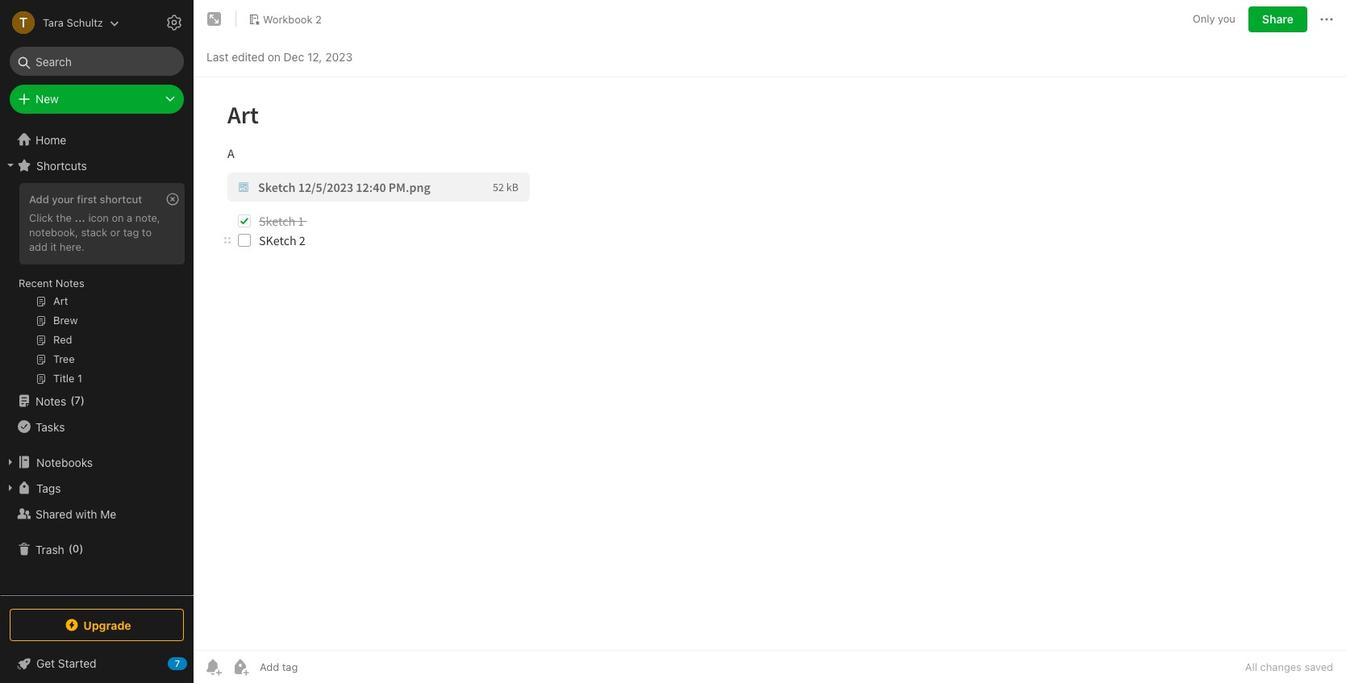 Task type: describe. For each thing, give the bounding box(es) containing it.
add
[[29, 193, 49, 206]]

it
[[50, 240, 57, 253]]

add your first shortcut
[[29, 193, 142, 206]]

more actions image
[[1318, 10, 1337, 29]]

to
[[142, 226, 152, 239]]

( for notes
[[70, 394, 75, 407]]

changes
[[1261, 661, 1302, 674]]

your
[[52, 193, 74, 206]]

notebooks link
[[0, 449, 193, 475]]

( for trash
[[68, 542, 72, 555]]

...
[[75, 211, 85, 224]]

Search text field
[[21, 47, 173, 76]]

with
[[75, 507, 97, 521]]

upgrade button
[[10, 609, 184, 641]]

shortcut
[[100, 193, 142, 206]]

only
[[1193, 12, 1215, 25]]

last edited on dec 12, 2023
[[207, 50, 353, 63]]

icon
[[88, 211, 109, 224]]

new
[[35, 92, 59, 106]]

2023
[[325, 50, 353, 63]]

notes ( 7 )
[[35, 394, 85, 408]]

click the ...
[[29, 211, 85, 224]]

started
[[58, 657, 97, 670]]

get started
[[36, 657, 97, 670]]

shortcuts
[[36, 159, 87, 172]]

tara
[[43, 16, 64, 29]]

add tag image
[[231, 658, 250, 677]]

expand notebooks image
[[4, 456, 17, 469]]

notes inside group
[[56, 277, 84, 290]]

upgrade
[[83, 618, 131, 632]]

note window element
[[194, 0, 1347, 683]]

or
[[110, 226, 120, 239]]

shortcuts button
[[0, 152, 193, 178]]

) for notes
[[81, 394, 85, 407]]

add
[[29, 240, 48, 253]]

tag
[[123, 226, 139, 239]]

) for trash
[[79, 542, 83, 555]]

first
[[77, 193, 97, 206]]

2
[[315, 13, 322, 25]]

trash
[[35, 543, 64, 556]]



Task type: locate. For each thing, give the bounding box(es) containing it.
notebooks
[[36, 455, 93, 469]]

all
[[1246, 661, 1258, 674]]

(
[[70, 394, 75, 407], [68, 542, 72, 555]]

1 vertical spatial (
[[68, 542, 72, 555]]

recent notes
[[19, 277, 84, 290]]

on left dec
[[268, 50, 281, 63]]

0 horizontal spatial 7
[[75, 394, 81, 407]]

dec
[[284, 50, 304, 63]]

you
[[1218, 12, 1236, 25]]

a
[[127, 211, 133, 224]]

Account field
[[0, 6, 119, 39]]

me
[[100, 507, 116, 521]]

0
[[72, 542, 79, 555]]

7
[[75, 394, 81, 407], [175, 658, 180, 669]]

share
[[1263, 12, 1294, 26]]

get
[[36, 657, 55, 670]]

( inside "trash ( 0 )"
[[68, 542, 72, 555]]

stack
[[81, 226, 107, 239]]

notebook,
[[29, 226, 78, 239]]

click to collapse image
[[188, 654, 200, 673]]

0 horizontal spatial on
[[112, 211, 124, 224]]

) up tasks button on the left
[[81, 394, 85, 407]]

on left a
[[112, 211, 124, 224]]

0 vertical spatial notes
[[56, 277, 84, 290]]

1 horizontal spatial 7
[[175, 658, 180, 669]]

1 vertical spatial 7
[[175, 658, 180, 669]]

0 vertical spatial (
[[70, 394, 75, 407]]

1 vertical spatial notes
[[35, 394, 66, 408]]

recent
[[19, 277, 53, 290]]

notes up tasks
[[35, 394, 66, 408]]

tree containing home
[[0, 127, 194, 595]]

7 inside notes ( 7 )
[[75, 394, 81, 407]]

7 inside help and learning task checklist field
[[175, 658, 180, 669]]

notes
[[56, 277, 84, 290], [35, 394, 66, 408]]

7 up tasks button on the left
[[75, 394, 81, 407]]

home
[[35, 133, 66, 146]]

tags button
[[0, 475, 193, 501]]

( inside notes ( 7 )
[[70, 394, 75, 407]]

Note Editor text field
[[194, 77, 1347, 650]]

shared with me
[[35, 507, 116, 521]]

schultz
[[67, 16, 103, 29]]

( right 'trash'
[[68, 542, 72, 555]]

notes right recent
[[56, 277, 84, 290]]

expand tags image
[[4, 482, 17, 495]]

tree
[[0, 127, 194, 595]]

12,
[[307, 50, 322, 63]]

group
[[0, 178, 193, 395]]

here.
[[60, 240, 84, 253]]

More actions field
[[1318, 6, 1337, 32]]

notes inside notes ( 7 )
[[35, 394, 66, 408]]

tara schultz
[[43, 16, 103, 29]]

shared with me link
[[0, 501, 193, 527]]

all changes saved
[[1246, 661, 1334, 674]]

)
[[81, 394, 85, 407], [79, 542, 83, 555]]

trash ( 0 )
[[35, 542, 83, 556]]

click
[[29, 211, 53, 224]]

on
[[268, 50, 281, 63], [112, 211, 124, 224]]

shared
[[35, 507, 72, 521]]

group containing add your first shortcut
[[0, 178, 193, 395]]

new button
[[10, 85, 184, 114]]

home link
[[0, 127, 194, 152]]

settings image
[[165, 13, 184, 32]]

on inside note window element
[[268, 50, 281, 63]]

1 vertical spatial on
[[112, 211, 124, 224]]

1 vertical spatial )
[[79, 542, 83, 555]]

last
[[207, 50, 229, 63]]

icon on a note, notebook, stack or tag to add it here.
[[29, 211, 160, 253]]

Help and Learning task checklist field
[[0, 651, 194, 677]]

None search field
[[21, 47, 173, 76]]

workbook
[[263, 13, 313, 25]]

( up tasks button on the left
[[70, 394, 75, 407]]

the
[[56, 211, 72, 224]]

7 left click to collapse icon
[[175, 658, 180, 669]]

saved
[[1305, 661, 1334, 674]]

on inside icon on a note, notebook, stack or tag to add it here.
[[112, 211, 124, 224]]

) inside notes ( 7 )
[[81, 394, 85, 407]]

1 horizontal spatial on
[[268, 50, 281, 63]]

) inside "trash ( 0 )"
[[79, 542, 83, 555]]

expand note image
[[205, 10, 224, 29]]

0 vertical spatial 7
[[75, 394, 81, 407]]

share button
[[1249, 6, 1308, 32]]

tags
[[36, 481, 61, 495]]

add a reminder image
[[203, 658, 223, 677]]

workbook 2
[[263, 13, 322, 25]]

edited
[[232, 50, 265, 63]]

note,
[[135, 211, 160, 224]]

only you
[[1193, 12, 1236, 25]]

tasks
[[35, 420, 65, 434]]

) right 'trash'
[[79, 542, 83, 555]]

tasks button
[[0, 414, 193, 440]]

0 vertical spatial on
[[268, 50, 281, 63]]

Add tag field
[[258, 660, 379, 674]]

workbook 2 button
[[243, 8, 327, 31]]

0 vertical spatial )
[[81, 394, 85, 407]]



Task type: vqa. For each thing, say whether or not it's contained in the screenshot.
the "Last edited on Dec 12, 2023"
yes



